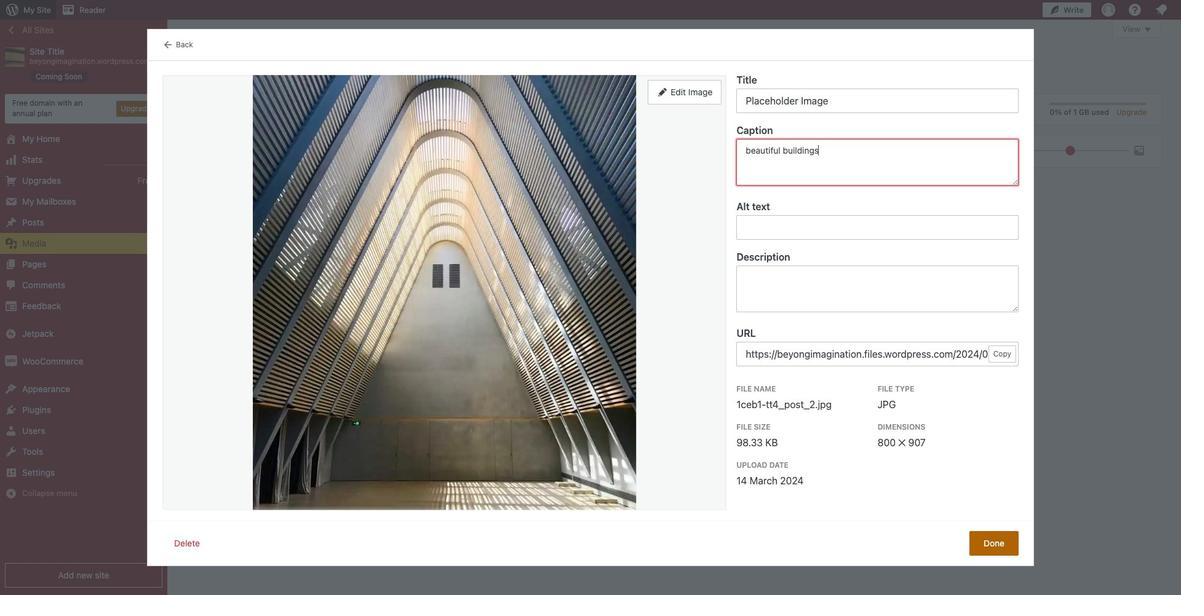 Task type: locate. For each thing, give the bounding box(es) containing it.
update your profile, personal settings, and more image
[[1102, 2, 1116, 17]]

dialog
[[148, 30, 1034, 566]]

None text field
[[737, 89, 1019, 113], [737, 216, 1019, 240], [737, 266, 1019, 313], [737, 89, 1019, 113], [737, 216, 1019, 240], [737, 266, 1019, 313]]

None text field
[[737, 139, 1019, 186], [737, 342, 1019, 367], [737, 139, 1019, 186], [737, 342, 1019, 367]]

None range field
[[1013, 145, 1130, 156]]

group
[[737, 75, 1019, 113], [737, 126, 1019, 190], [202, 143, 281, 160], [737, 202, 1019, 240], [737, 253, 1019, 317], [737, 329, 1019, 367]]

main content
[[188, 20, 1162, 358]]

help image
[[1128, 2, 1143, 17]]

highest hourly views 0 image
[[104, 157, 162, 165]]

None search field
[[1005, 94, 1035, 125]]

menu
[[228, 94, 998, 125]]

manage your notifications image
[[1155, 2, 1169, 17]]

closed image
[[1145, 28, 1151, 32]]



Task type: vqa. For each thing, say whether or not it's contained in the screenshot.
text box on the right top of the page
yes



Task type: describe. For each thing, give the bounding box(es) containing it.
placeholder image image
[[253, 75, 637, 511]]

img image
[[5, 355, 17, 368]]



